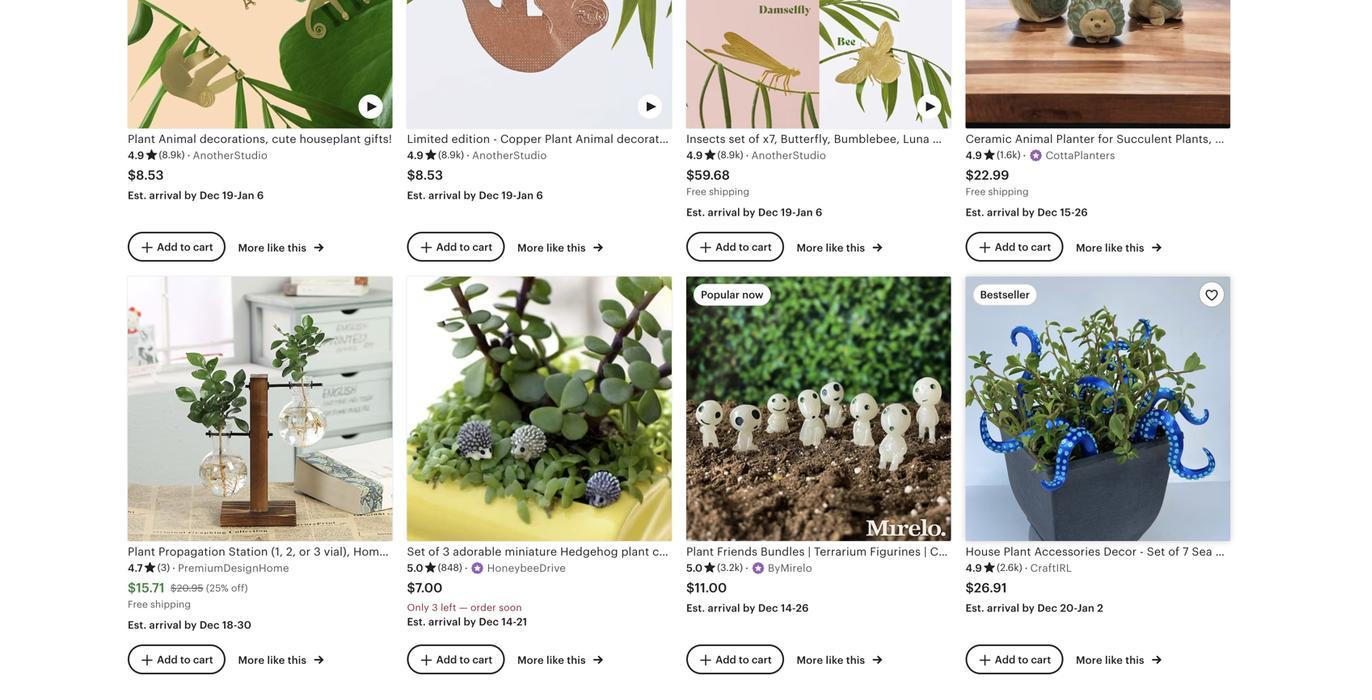 Task type: vqa. For each thing, say whether or not it's contained in the screenshot.
the topmost hand
no



Task type: locate. For each thing, give the bounding box(es) containing it.
(8.9k)
[[159, 150, 185, 161], [438, 150, 464, 161], [718, 150, 744, 161]]

1 horizontal spatial 6
[[536, 190, 543, 202]]

shipping
[[709, 186, 750, 197], [988, 186, 1029, 197], [150, 600, 191, 611]]

1 product video element from the left
[[128, 0, 393, 129]]

est. arrival by dec 18-30
[[128, 620, 251, 632]]

jan for house
[[1078, 603, 1095, 615]]

0 vertical spatial 14-
[[781, 603, 796, 615]]

product video element up copper
[[407, 0, 672, 129]]

26 inside the $ 11.00 est. arrival by dec 14-26
[[796, 603, 809, 615]]

5.0
[[407, 563, 423, 575], [686, 563, 703, 575]]

2 $ 8.53 est. arrival by dec 19-jan 6 from the left
[[407, 168, 543, 202]]

by inside "$ 7.00 only 3 left — order soon est. arrival by dec 14-21"
[[464, 616, 476, 629]]

animal left decorations,
[[158, 133, 196, 145]]

5.0 for 11.00
[[686, 563, 703, 575]]

$ 8.53 est. arrival by dec 19-jan 6 for animal
[[128, 168, 264, 202]]

1 horizontal spatial plant
[[545, 133, 573, 145]]

1 5.0 from the left
[[407, 563, 423, 575]]

2
[[1097, 603, 1104, 615]]

26
[[1075, 207, 1088, 219], [796, 603, 809, 615]]

2 (8.9k) from the left
[[438, 150, 464, 161]]

8.53
[[136, 168, 164, 183], [415, 168, 443, 183]]

dec inside "$ 7.00 only 3 left — order soon est. arrival by dec 14-21"
[[479, 616, 499, 629]]

product video element up plant animal decorations, cute houseplant gifts!
[[128, 0, 393, 129]]

4
[[772, 133, 779, 145]]

4.9 for limited
[[407, 149, 424, 162]]

$ 8.53 est. arrival by dec 19-jan 6
[[128, 168, 264, 202], [407, 168, 543, 202]]

(1.6k)
[[997, 150, 1021, 161]]

plant
[[128, 133, 155, 145], [545, 133, 573, 145], [1004, 546, 1031, 559]]

1 horizontal spatial product video element
[[407, 0, 672, 129]]

to
[[829, 133, 840, 145], [180, 242, 191, 254], [460, 242, 470, 254], [739, 242, 749, 254], [1018, 242, 1029, 254], [180, 655, 191, 667], [460, 655, 470, 667], [739, 655, 749, 667], [1018, 655, 1029, 667]]

1 horizontal spatial shipping
[[709, 186, 750, 197]]

jan down decorations,
[[237, 190, 254, 202]]

1 vertical spatial 14-
[[502, 616, 517, 629]]

add
[[157, 242, 178, 254], [436, 242, 457, 254], [716, 242, 736, 254], [995, 242, 1016, 254], [157, 655, 178, 667], [436, 655, 457, 667], [716, 655, 736, 667], [995, 655, 1016, 667]]

arrival
[[149, 190, 182, 202], [429, 190, 461, 202], [708, 207, 740, 219], [987, 207, 1020, 219], [708, 603, 740, 615], [987, 603, 1020, 615], [429, 616, 461, 629], [149, 620, 182, 632]]

- left set
[[1140, 546, 1144, 559]]

$
[[128, 168, 136, 183], [407, 168, 415, 183], [686, 168, 695, 183], [966, 168, 974, 183], [128, 581, 136, 596], [407, 581, 415, 596], [686, 581, 695, 596], [966, 581, 974, 596], [170, 584, 177, 594]]

more like this link
[[238, 239, 324, 255], [517, 239, 603, 255], [797, 239, 882, 255], [1076, 239, 1162, 255], [238, 652, 324, 669], [517, 652, 603, 669], [797, 652, 882, 669], [1076, 652, 1162, 669]]

6 down designs
[[816, 207, 823, 219]]

limited edition - copper plant animal decorations for your plants! 4 designs to choose
[[407, 133, 883, 145]]

19- down copper
[[502, 190, 517, 202]]

jan for limited
[[517, 190, 534, 202]]

free
[[686, 186, 707, 197], [966, 186, 986, 197], [128, 600, 148, 611]]

this
[[288, 242, 307, 254], [567, 242, 586, 254], [846, 242, 865, 254], [1126, 242, 1145, 254], [288, 655, 307, 667], [567, 655, 586, 667], [846, 655, 865, 667], [1126, 655, 1145, 667]]

1 8.53 from the left
[[136, 168, 164, 183]]

·
[[187, 149, 190, 162], [467, 149, 470, 162], [746, 149, 749, 162], [1023, 149, 1026, 162], [172, 563, 176, 575], [465, 563, 468, 575], [745, 563, 749, 575], [1025, 563, 1028, 575]]

animal
[[158, 133, 196, 145], [576, 133, 614, 145]]

plant friends bundles | terrarium figurines | cute glow in the dark plant accessory | plant and terrarium decoration image
[[686, 277, 951, 542]]

1 animal from the left
[[158, 133, 196, 145]]

free for 22.99
[[966, 186, 986, 197]]

shipping inside $ 15.71 $ 20.95 (25% off) free shipping
[[150, 600, 191, 611]]

shipping inside $ 22.99 free shipping
[[988, 186, 1029, 197]]

of
[[1169, 546, 1180, 559]]

popular now
[[701, 289, 764, 301]]

14-
[[781, 603, 796, 615], [502, 616, 517, 629]]

19- down decorations,
[[222, 190, 237, 202]]

1 vertical spatial 26
[[796, 603, 809, 615]]

edition
[[452, 133, 490, 145]]

2 horizontal spatial free
[[966, 186, 986, 197]]

2 8.53 from the left
[[415, 168, 443, 183]]

3 (8.9k) from the left
[[718, 150, 744, 161]]

cute
[[272, 133, 296, 145]]

1 horizontal spatial 14-
[[781, 603, 796, 615]]

free down 15.71
[[128, 600, 148, 611]]

- right edition at the top of page
[[493, 133, 497, 145]]

est. arrival by dec 19-jan 6
[[686, 207, 823, 219]]

$ 11.00 est. arrival by dec 14-26
[[686, 581, 809, 615]]

1 horizontal spatial (8.9k)
[[438, 150, 464, 161]]

5.0 for 7.00
[[407, 563, 423, 575]]

0 horizontal spatial animal
[[158, 133, 196, 145]]

· down plants!
[[746, 149, 749, 162]]

free down 22.99
[[966, 186, 986, 197]]

—
[[459, 603, 468, 614]]

0 horizontal spatial free
[[128, 600, 148, 611]]

free down 59.68
[[686, 186, 707, 197]]

0 horizontal spatial plant
[[128, 133, 155, 145]]

house
[[966, 546, 1001, 559]]

popular
[[701, 289, 740, 301]]

dec inside $ 26.91 est. arrival by dec 20-jan 2
[[1038, 603, 1058, 615]]

0 horizontal spatial 19-
[[222, 190, 237, 202]]

0 horizontal spatial product video element
[[128, 0, 393, 129]]

gifts!
[[364, 133, 392, 145]]

sea
[[1192, 546, 1213, 559]]

limited
[[407, 133, 448, 145]]

1 (8.9k) from the left
[[159, 150, 185, 161]]

off)
[[231, 584, 248, 594]]

0 horizontal spatial 8.53
[[136, 168, 164, 183]]

like
[[267, 242, 285, 254], [547, 242, 564, 254], [826, 242, 844, 254], [1105, 242, 1123, 254], [267, 655, 285, 667], [547, 655, 564, 667], [826, 655, 844, 667], [1105, 655, 1123, 667]]

· down edition at the top of page
[[467, 149, 470, 162]]

plant animal decorations, cute houseplant gifts!
[[128, 133, 392, 145]]

plants!
[[732, 133, 769, 145]]

0 vertical spatial 26
[[1075, 207, 1088, 219]]

0 horizontal spatial 26
[[796, 603, 809, 615]]

dec
[[200, 190, 220, 202], [479, 190, 499, 202], [758, 207, 778, 219], [1038, 207, 1058, 219], [758, 603, 778, 615], [1038, 603, 1058, 615], [479, 616, 499, 629], [200, 620, 220, 632]]

1 horizontal spatial free
[[686, 186, 707, 197]]

$ inside the $ 11.00 est. arrival by dec 14-26
[[686, 581, 695, 596]]

3 product video element from the left
[[686, 0, 951, 129]]

7
[[1183, 546, 1189, 559]]

$ 22.99 free shipping
[[966, 168, 1029, 197]]

0 horizontal spatial 5.0
[[407, 563, 423, 575]]

jan down designs
[[796, 207, 813, 219]]

(8.9k) for edition
[[438, 150, 464, 161]]

4.9
[[128, 149, 144, 162], [407, 149, 424, 162], [686, 149, 703, 162], [966, 149, 982, 162], [966, 563, 982, 575]]

2 5.0 from the left
[[686, 563, 703, 575]]

set of 3 adorable miniature hedgehog plant critters. fairy garden figurines.  plant animals. plant decoration. image
[[407, 277, 672, 542]]

-
[[493, 133, 497, 145], [1140, 546, 1144, 559]]

19- for decorations,
[[222, 190, 237, 202]]

(25%
[[206, 584, 229, 594]]

product video element for cute
[[128, 0, 393, 129]]

(848)
[[438, 563, 462, 574]]

by
[[184, 190, 197, 202], [464, 190, 476, 202], [743, 207, 756, 219], [1022, 207, 1035, 219], [743, 603, 756, 615], [1022, 603, 1035, 615], [464, 616, 476, 629], [184, 620, 197, 632]]

add to cart button
[[128, 232, 225, 262], [407, 232, 505, 262], [686, 232, 784, 262], [966, 232, 1063, 262], [128, 645, 225, 675], [407, 645, 505, 675], [686, 645, 784, 675], [966, 645, 1063, 675]]

cart
[[193, 242, 213, 254], [472, 242, 493, 254], [752, 242, 772, 254], [1031, 242, 1051, 254], [193, 655, 213, 667], [472, 655, 493, 667], [752, 655, 772, 667], [1031, 655, 1051, 667]]

house plant accessories decor - set of 7 sea monster tentacles
[[966, 546, 1317, 559]]

jan left 2
[[1078, 603, 1095, 615]]

free inside $ 59.68 free shipping
[[686, 186, 707, 197]]

jan
[[237, 190, 254, 202], [517, 190, 534, 202], [796, 207, 813, 219], [1078, 603, 1095, 615]]

1 horizontal spatial 5.0
[[686, 563, 703, 575]]

2 horizontal spatial shipping
[[988, 186, 1029, 197]]

5.0 up the 11.00
[[686, 563, 703, 575]]

0 horizontal spatial 14-
[[502, 616, 517, 629]]

0 horizontal spatial shipping
[[150, 600, 191, 611]]

15.71
[[136, 581, 165, 596]]

· right "(848)"
[[465, 563, 468, 575]]

product video element up designs
[[686, 0, 951, 129]]

house plant accessories decor - set of 7 sea monster tentacles image
[[966, 277, 1231, 542]]

$ inside $ 22.99 free shipping
[[966, 168, 974, 183]]

(2.6k)
[[997, 563, 1023, 574]]

4.7
[[128, 563, 143, 575]]

add to cart
[[157, 242, 213, 254], [436, 242, 493, 254], [716, 242, 772, 254], [995, 242, 1051, 254], [157, 655, 213, 667], [436, 655, 493, 667], [716, 655, 772, 667], [995, 655, 1051, 667]]

0 vertical spatial -
[[493, 133, 497, 145]]

shipping down 20.95
[[150, 600, 191, 611]]

1 horizontal spatial 8.53
[[415, 168, 443, 183]]

shipping down 22.99
[[988, 186, 1029, 197]]

choose
[[843, 133, 883, 145]]

free inside $ 15.71 $ 20.95 (25% off) free shipping
[[128, 600, 148, 611]]

animal left decorations
[[576, 133, 614, 145]]

1 horizontal spatial $ 8.53 est. arrival by dec 19-jan 6
[[407, 168, 543, 202]]

free inside $ 22.99 free shipping
[[966, 186, 986, 197]]

dec inside the $ 11.00 est. arrival by dec 14-26
[[758, 603, 778, 615]]

1 $ 8.53 est. arrival by dec 19-jan 6 from the left
[[128, 168, 264, 202]]

$ 15.71 $ 20.95 (25% off) free shipping
[[128, 581, 248, 611]]

19-
[[222, 190, 237, 202], [502, 190, 517, 202], [781, 207, 796, 219]]

insects set of x7, butterfly, bumblebee, luna moth, caterpillar, mantis, damselfly and grasshopper. house plant decorations. image
[[686, 0, 951, 129]]

6 down plant animal decorations, cute houseplant gifts!
[[257, 190, 264, 202]]

jan down copper
[[517, 190, 534, 202]]

product video element
[[128, 0, 393, 129], [407, 0, 672, 129], [686, 0, 951, 129]]

jan inside $ 26.91 est. arrival by dec 20-jan 2
[[1078, 603, 1095, 615]]

2 animal from the left
[[576, 133, 614, 145]]

· right (3) at left
[[172, 563, 176, 575]]

1 vertical spatial -
[[1140, 546, 1144, 559]]

shipping down 59.68
[[709, 186, 750, 197]]

$ inside $ 59.68 free shipping
[[686, 168, 695, 183]]

1 horizontal spatial 19-
[[502, 190, 517, 202]]

6 down copper
[[536, 190, 543, 202]]

shipping inside $ 59.68 free shipping
[[709, 186, 750, 197]]

est.
[[128, 190, 147, 202], [407, 190, 426, 202], [686, 207, 705, 219], [966, 207, 985, 219], [686, 603, 705, 615], [966, 603, 985, 615], [407, 616, 426, 629], [128, 620, 147, 632]]

4.9 for plant
[[128, 149, 144, 162]]

$ 8.53 est. arrival by dec 19-jan 6 down edition at the top of page
[[407, 168, 543, 202]]

30
[[237, 620, 251, 632]]

2 horizontal spatial (8.9k)
[[718, 150, 744, 161]]

2 product video element from the left
[[407, 0, 672, 129]]

15-
[[1060, 207, 1075, 219]]

more like this
[[238, 242, 309, 254], [517, 242, 589, 254], [797, 242, 868, 254], [1076, 242, 1147, 254], [238, 655, 309, 667], [517, 655, 589, 667], [797, 655, 868, 667], [1076, 655, 1147, 667]]

6
[[257, 190, 264, 202], [536, 190, 543, 202], [816, 207, 823, 219]]

5.0 up 7.00
[[407, 563, 423, 575]]

0 horizontal spatial 6
[[257, 190, 264, 202]]

$ 8.53 est. arrival by dec 19-jan 6 down decorations,
[[128, 168, 264, 202]]

2 horizontal spatial product video element
[[686, 0, 951, 129]]

0 horizontal spatial $ 8.53 est. arrival by dec 19-jan 6
[[128, 168, 264, 202]]

0 horizontal spatial (8.9k)
[[159, 150, 185, 161]]

more
[[238, 242, 265, 254], [517, 242, 544, 254], [797, 242, 823, 254], [1076, 242, 1103, 254], [238, 655, 265, 667], [517, 655, 544, 667], [797, 655, 823, 667], [1076, 655, 1103, 667]]

4.9 for house
[[966, 563, 982, 575]]

· right (1.6k) on the top right of the page
[[1023, 149, 1026, 162]]

1 horizontal spatial animal
[[576, 133, 614, 145]]

19- down designs
[[781, 207, 796, 219]]



Task type: describe. For each thing, give the bounding box(es) containing it.
for
[[686, 133, 701, 145]]

decorations,
[[200, 133, 269, 145]]

left
[[441, 603, 456, 614]]

est. inside $ 26.91 est. arrival by dec 20-jan 2
[[966, 603, 985, 615]]

(3)
[[157, 563, 170, 574]]

soon
[[499, 603, 522, 614]]

· right (3.2k)
[[745, 563, 749, 575]]

18-
[[222, 620, 237, 632]]

decor
[[1104, 546, 1137, 559]]

3
[[432, 603, 438, 614]]

accessories
[[1035, 546, 1101, 559]]

plant animal decorations, cute houseplant gifts! image
[[128, 0, 393, 129]]

jan for plant
[[237, 190, 254, 202]]

shipping for 59.68
[[709, 186, 750, 197]]

product video element for copper
[[407, 0, 672, 129]]

8.53 for limited
[[415, 168, 443, 183]]

14- inside "$ 7.00 only 3 left — order soon est. arrival by dec 14-21"
[[502, 616, 517, 629]]

order
[[471, 603, 496, 614]]

houseplant
[[300, 133, 361, 145]]

59.68
[[695, 168, 730, 183]]

(8.9k) for animal
[[159, 150, 185, 161]]

by inside the $ 11.00 est. arrival by dec 14-26
[[743, 603, 756, 615]]

ceramic animal planter for succulent plants, 3 pc set turtle snail hedgehog pots for small house plants image
[[966, 0, 1231, 129]]

20.95
[[177, 584, 203, 594]]

22.99
[[974, 168, 1010, 183]]

$ inside $ 26.91 est. arrival by dec 20-jan 2
[[966, 581, 974, 596]]

7.00
[[415, 581, 443, 596]]

2 horizontal spatial 6
[[816, 207, 823, 219]]

6 for copper
[[536, 190, 543, 202]]

by inside $ 26.91 est. arrival by dec 20-jan 2
[[1022, 603, 1035, 615]]

$ 26.91 est. arrival by dec 20-jan 2
[[966, 581, 1104, 615]]

8.53 for plant
[[136, 168, 164, 183]]

20-
[[1060, 603, 1078, 615]]

est. inside the $ 11.00 est. arrival by dec 14-26
[[686, 603, 705, 615]]

plant propagation station (1, 2, or 3 vial), home office garden decor planter, gifts for women, test tube planter, water propagation, wooden image
[[128, 277, 393, 542]]

14- inside the $ 11.00 est. arrival by dec 14-26
[[781, 603, 796, 615]]

1 horizontal spatial -
[[1140, 546, 1144, 559]]

set
[[1147, 546, 1165, 559]]

now
[[742, 289, 764, 301]]

$ 8.53 est. arrival by dec 19-jan 6 for edition
[[407, 168, 543, 202]]

limited edition - copper plant animal decorations for your plants! 4 designs to choose image
[[407, 0, 672, 129]]

free for 59.68
[[686, 186, 707, 197]]

copper
[[500, 133, 542, 145]]

21
[[517, 616, 527, 629]]

$ inside "$ 7.00 only 3 left — order soon est. arrival by dec 14-21"
[[407, 581, 415, 596]]

monster
[[1216, 546, 1261, 559]]

(3.2k)
[[717, 563, 743, 574]]

6 for cute
[[257, 190, 264, 202]]

0 horizontal spatial -
[[493, 133, 497, 145]]

2 horizontal spatial 19-
[[781, 207, 796, 219]]

· down plant animal decorations, cute houseplant gifts!
[[187, 149, 190, 162]]

19- for -
[[502, 190, 517, 202]]

tentacles
[[1265, 546, 1317, 559]]

2 horizontal spatial plant
[[1004, 546, 1031, 559]]

arrival inside the $ 11.00 est. arrival by dec 14-26
[[708, 603, 740, 615]]

26.91
[[974, 581, 1007, 596]]

est. arrival by dec 15-26
[[966, 207, 1088, 219]]

decorations
[[617, 133, 683, 145]]

1 horizontal spatial 26
[[1075, 207, 1088, 219]]

designs
[[783, 133, 825, 145]]

only
[[407, 603, 429, 614]]

· right (2.6k)
[[1025, 563, 1028, 575]]

11.00
[[695, 581, 727, 596]]

arrival inside "$ 7.00 only 3 left — order soon est. arrival by dec 14-21"
[[429, 616, 461, 629]]

$ 59.68 free shipping
[[686, 168, 750, 197]]

your
[[704, 133, 729, 145]]

bestseller
[[980, 289, 1030, 301]]

$ 7.00 only 3 left — order soon est. arrival by dec 14-21
[[407, 581, 527, 629]]

shipping for 22.99
[[988, 186, 1029, 197]]

arrival inside $ 26.91 est. arrival by dec 20-jan 2
[[987, 603, 1020, 615]]

est. inside "$ 7.00 only 3 left — order soon est. arrival by dec 14-21"
[[407, 616, 426, 629]]



